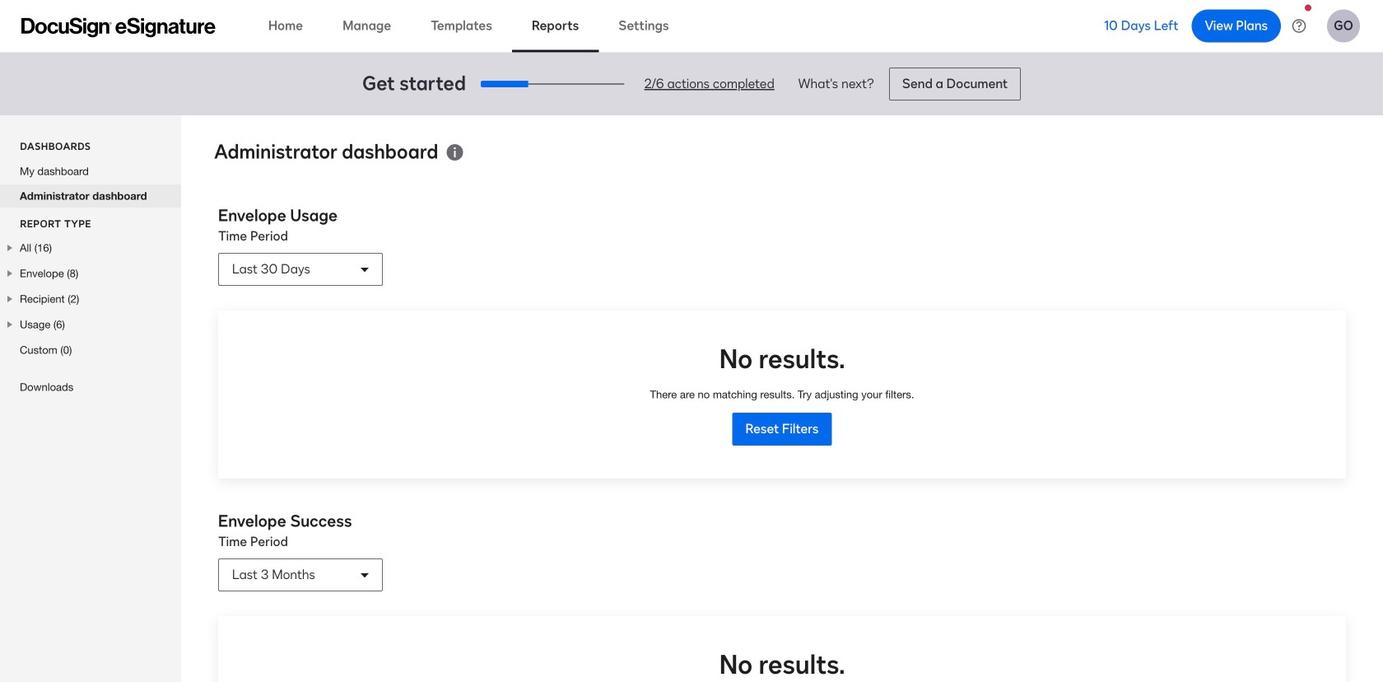 Task type: describe. For each thing, give the bounding box(es) containing it.
docusign esignature image
[[21, 18, 216, 37]]



Task type: vqa. For each thing, say whether or not it's contained in the screenshot.
Completed icon
no



